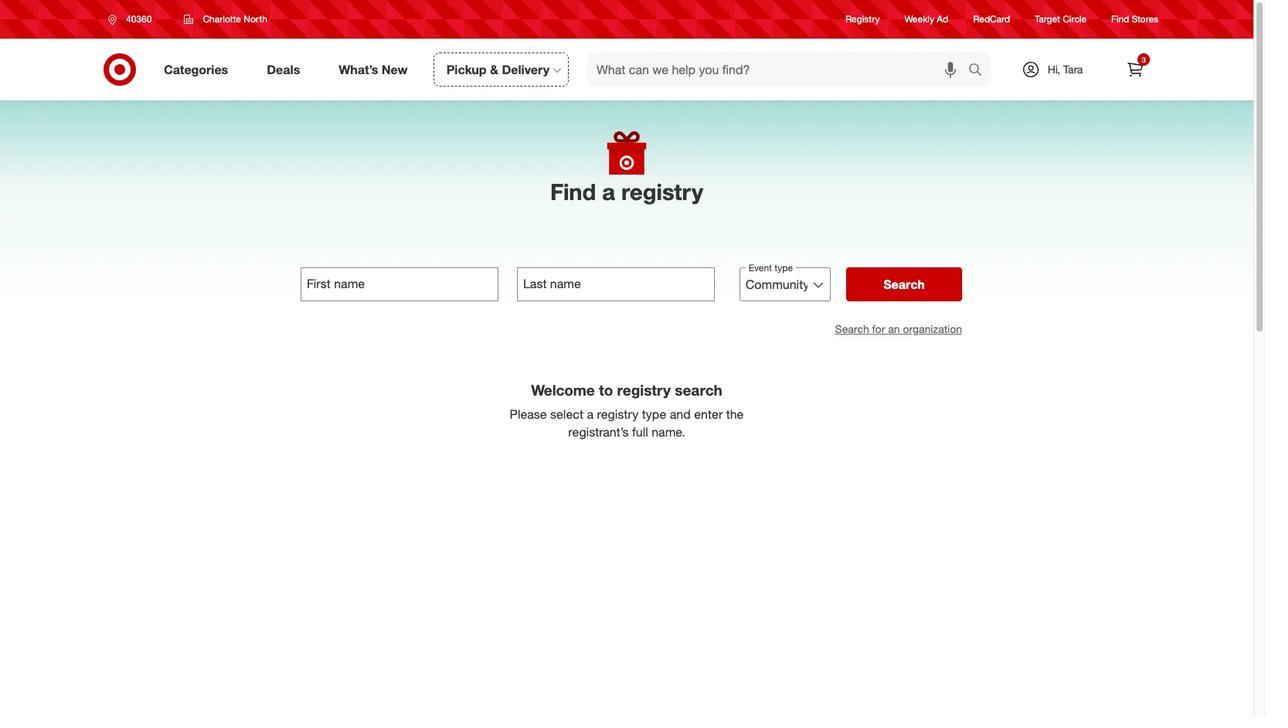 Task type: vqa. For each thing, say whether or not it's contained in the screenshot.
charlotte
yes



Task type: describe. For each thing, give the bounding box(es) containing it.
target circle
[[1035, 13, 1087, 25]]

charlotte
[[203, 13, 241, 25]]

search button
[[846, 268, 962, 302]]

the
[[726, 406, 744, 422]]

north
[[244, 13, 267, 25]]

40360
[[126, 13, 152, 25]]

enter
[[694, 406, 723, 422]]

0 vertical spatial a
[[602, 178, 615, 206]]

what's new link
[[326, 53, 427, 87]]

3
[[1142, 55, 1146, 64]]

registrant's
[[568, 424, 629, 440]]

please
[[510, 406, 547, 422]]

search for an organization link
[[835, 322, 962, 336]]

redcard link
[[973, 13, 1010, 26]]

hi,
[[1048, 63, 1060, 76]]

search button
[[961, 53, 999, 90]]

welcome
[[531, 381, 595, 399]]

find stores link
[[1111, 13, 1159, 26]]

deals link
[[254, 53, 319, 87]]

registry
[[846, 13, 880, 25]]

an
[[888, 322, 900, 336]]

search for search for an organization
[[835, 322, 869, 336]]

pickup
[[446, 62, 487, 77]]

a inside welcome to registry search please select a registry type and enter the registrant's full name.
[[587, 406, 594, 422]]

search for an organization
[[835, 322, 962, 336]]

search for search
[[884, 277, 925, 292]]

type
[[642, 406, 666, 422]]

0 vertical spatial search
[[961, 63, 999, 79]]

40360 button
[[98, 5, 168, 33]]

registry for to
[[617, 381, 671, 399]]

What can we help you find? suggestions appear below search field
[[587, 53, 972, 87]]

weekly
[[905, 13, 934, 25]]

delivery
[[502, 62, 550, 77]]

categories link
[[151, 53, 247, 87]]

what's
[[339, 62, 378, 77]]

ad
[[937, 13, 948, 25]]

target circle link
[[1035, 13, 1087, 26]]

search inside welcome to registry search please select a registry type and enter the registrant's full name.
[[675, 381, 722, 399]]



Task type: locate. For each thing, give the bounding box(es) containing it.
new
[[382, 62, 408, 77]]

None text field
[[517, 268, 715, 302]]

target
[[1035, 13, 1060, 25]]

search down redcard link
[[961, 63, 999, 79]]

find a registry
[[550, 178, 703, 206]]

weekly ad link
[[905, 13, 948, 26]]

circle
[[1063, 13, 1087, 25]]

0 horizontal spatial find
[[550, 178, 596, 206]]

what's new
[[339, 62, 408, 77]]

redcard
[[973, 13, 1010, 25]]

deals
[[267, 62, 300, 77]]

search left for
[[835, 322, 869, 336]]

registry for a
[[621, 178, 703, 206]]

welcome to registry search please select a registry type and enter the registrant's full name.
[[510, 381, 744, 440]]

1 horizontal spatial a
[[602, 178, 615, 206]]

find for find a registry
[[550, 178, 596, 206]]

search up enter
[[675, 381, 722, 399]]

None text field
[[301, 268, 498, 302]]

0 horizontal spatial a
[[587, 406, 594, 422]]

full
[[632, 424, 648, 440]]

hi, tara
[[1048, 63, 1083, 76]]

1 vertical spatial registry
[[617, 381, 671, 399]]

for
[[872, 322, 885, 336]]

categories
[[164, 62, 228, 77]]

a
[[602, 178, 615, 206], [587, 406, 594, 422]]

charlotte north button
[[174, 5, 277, 33]]

find
[[1111, 13, 1129, 25], [550, 178, 596, 206]]

1 horizontal spatial search
[[961, 63, 999, 79]]

pickup & delivery
[[446, 62, 550, 77]]

find for find stores
[[1111, 13, 1129, 25]]

2 vertical spatial registry
[[597, 406, 639, 422]]

search
[[884, 277, 925, 292], [835, 322, 869, 336]]

charlotte north
[[203, 13, 267, 25]]

search
[[961, 63, 999, 79], [675, 381, 722, 399]]

select
[[550, 406, 584, 422]]

0 horizontal spatial search
[[835, 322, 869, 336]]

1 vertical spatial find
[[550, 178, 596, 206]]

registry link
[[846, 13, 880, 26]]

1 vertical spatial search
[[835, 322, 869, 336]]

organization
[[903, 322, 962, 336]]

search up search for an organization
[[884, 277, 925, 292]]

0 vertical spatial registry
[[621, 178, 703, 206]]

pickup & delivery link
[[433, 53, 569, 87]]

1 horizontal spatial find
[[1111, 13, 1129, 25]]

0 vertical spatial find
[[1111, 13, 1129, 25]]

stores
[[1132, 13, 1159, 25]]

and
[[670, 406, 691, 422]]

weekly ad
[[905, 13, 948, 25]]

registry
[[621, 178, 703, 206], [617, 381, 671, 399], [597, 406, 639, 422]]

1 vertical spatial search
[[675, 381, 722, 399]]

find stores
[[1111, 13, 1159, 25]]

1 horizontal spatial search
[[884, 277, 925, 292]]

1 vertical spatial a
[[587, 406, 594, 422]]

tara
[[1063, 63, 1083, 76]]

search inside button
[[884, 277, 925, 292]]

to
[[599, 381, 613, 399]]

0 horizontal spatial search
[[675, 381, 722, 399]]

&
[[490, 62, 498, 77]]

3 link
[[1118, 53, 1152, 87]]

0 vertical spatial search
[[884, 277, 925, 292]]

name.
[[652, 424, 685, 440]]



